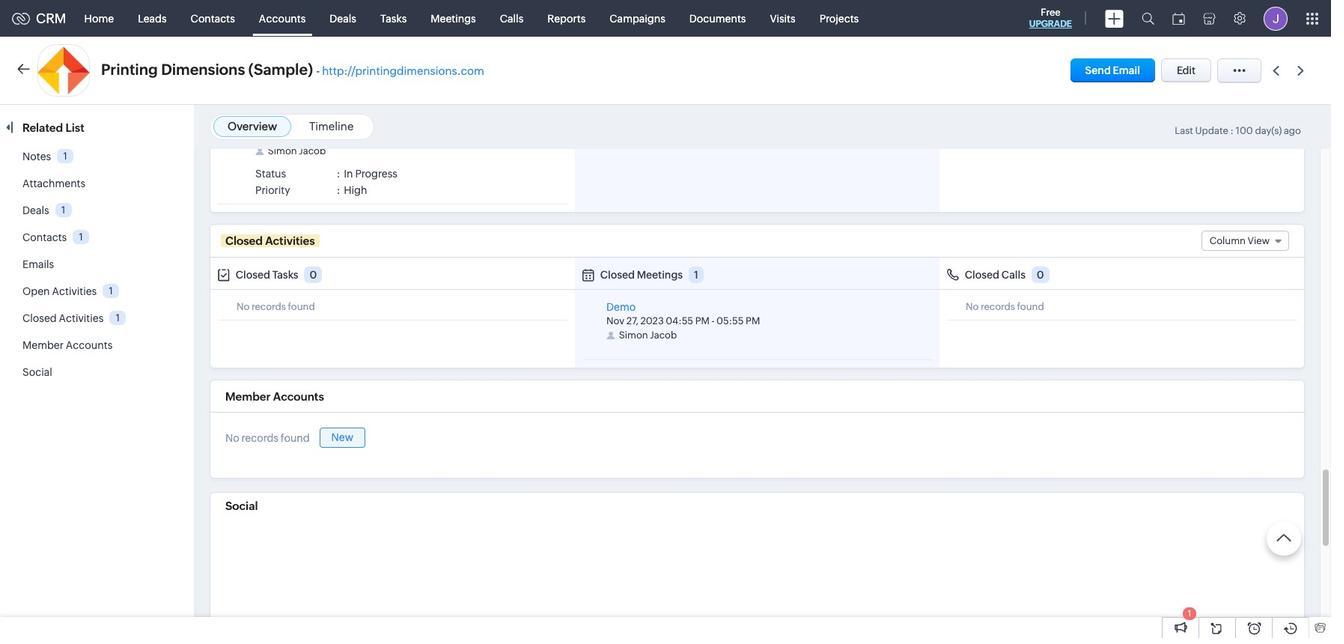 Task type: describe. For each thing, give the bounding box(es) containing it.
Column View field
[[1202, 231, 1290, 251]]

emails
[[22, 258, 54, 270]]

0 for calls
[[1037, 269, 1044, 281]]

send
[[1086, 64, 1111, 76]]

tasks inside tasks link
[[380, 12, 407, 24]]

member accounts link
[[22, 339, 113, 351]]

0 vertical spatial :
[[1231, 125, 1234, 136]]

printing
[[101, 61, 158, 78]]

calls link
[[488, 0, 536, 36]]

logo image
[[12, 12, 30, 24]]

0 vertical spatial deals link
[[318, 0, 368, 36]]

column view
[[1210, 235, 1270, 246]]

records for calls
[[981, 301, 1015, 312]]

home
[[84, 12, 114, 24]]

home link
[[72, 0, 126, 36]]

found for closed calls
[[1017, 301, 1044, 312]]

demo nov 27, 2023 04:55 pm - 05:55 pm
[[607, 301, 760, 327]]

1 horizontal spatial meetings
[[637, 269, 683, 281]]

edit button
[[1161, 58, 1212, 82]]

documents link
[[678, 0, 758, 36]]

closed activities link
[[22, 312, 104, 324]]

1 vertical spatial tasks
[[272, 269, 299, 281]]

27,
[[627, 315, 639, 327]]

no records found for tasks
[[237, 301, 315, 312]]

1 horizontal spatial contacts link
[[179, 0, 247, 36]]

in
[[344, 168, 353, 180]]

send email
[[1086, 64, 1140, 76]]

100
[[1236, 125, 1253, 136]]

search element
[[1133, 0, 1164, 37]]

: for : in progress
[[337, 168, 340, 180]]

dimensions
[[161, 61, 245, 78]]

social link
[[22, 366, 52, 378]]

closed calls
[[965, 269, 1026, 281]]

new link
[[319, 428, 365, 448]]

campaigns link
[[598, 0, 678, 36]]

crm link
[[12, 10, 66, 26]]

calendar image
[[1173, 12, 1185, 24]]

05:55
[[717, 315, 744, 327]]

previous record image
[[1273, 66, 1280, 75]]

projects
[[820, 12, 859, 24]]

create menu image
[[1105, 9, 1124, 27]]

profile image
[[1264, 6, 1288, 30]]

open activities link
[[22, 285, 97, 297]]

(sample)
[[248, 61, 313, 78]]

campaigns
[[610, 12, 666, 24]]

0 horizontal spatial deals
[[22, 204, 49, 216]]

edit
[[1177, 64, 1196, 76]]

no for closed tasks
[[237, 301, 250, 312]]

status
[[255, 168, 286, 180]]

meetings link
[[419, 0, 488, 36]]

2 pm from the left
[[746, 315, 760, 327]]

0 horizontal spatial social
[[22, 366, 52, 378]]

0 horizontal spatial closed activities
[[22, 312, 104, 324]]

1 for open activities
[[109, 285, 113, 296]]

last update : 100 day(s) ago
[[1175, 125, 1302, 136]]

tasks link
[[368, 0, 419, 36]]

high
[[344, 184, 367, 196]]

priority
[[255, 184, 290, 196]]

1 vertical spatial jacob
[[650, 330, 677, 341]]

found left new link
[[281, 432, 310, 444]]

upgrade
[[1030, 19, 1072, 29]]

crm
[[36, 10, 66, 26]]

update
[[1196, 125, 1229, 136]]

demo
[[607, 301, 636, 313]]

0 horizontal spatial simon
[[268, 145, 297, 157]]

email
[[1113, 64, 1140, 76]]

leads link
[[126, 0, 179, 36]]

1 for deals
[[61, 204, 65, 216]]

http://printingdimensions.com
[[322, 64, 484, 77]]

closed meetings
[[600, 269, 683, 281]]

progress
[[355, 168, 398, 180]]

attachments
[[22, 177, 85, 189]]

04:55
[[666, 315, 693, 327]]

0 horizontal spatial deals link
[[22, 204, 49, 216]]

2 vertical spatial accounts
[[273, 390, 324, 403]]

1 horizontal spatial simon
[[619, 330, 648, 341]]

0 for tasks
[[310, 269, 317, 281]]

search image
[[1142, 12, 1155, 25]]

no for closed calls
[[966, 301, 979, 312]]

attachments link
[[22, 177, 85, 189]]

printing dimensions (sample) - http://printingdimensions.com
[[101, 61, 484, 78]]



Task type: locate. For each thing, give the bounding box(es) containing it.
notes link
[[22, 151, 51, 163]]

tasks
[[380, 12, 407, 24], [272, 269, 299, 281]]

closed tasks
[[236, 269, 299, 281]]

related list
[[22, 121, 87, 134]]

0 horizontal spatial calls
[[500, 12, 524, 24]]

: left in
[[337, 168, 340, 180]]

: left 100
[[1231, 125, 1234, 136]]

2 vertical spatial activities
[[59, 312, 104, 324]]

profile element
[[1255, 0, 1297, 36]]

found down closed tasks
[[288, 301, 315, 312]]

0
[[310, 269, 317, 281], [1037, 269, 1044, 281]]

activities for the open activities link
[[52, 285, 97, 297]]

documents
[[690, 12, 746, 24]]

day(s)
[[1255, 125, 1282, 136]]

meetings
[[431, 12, 476, 24], [637, 269, 683, 281]]

0 vertical spatial member accounts
[[22, 339, 113, 351]]

pm right the 05:55 on the right
[[746, 315, 760, 327]]

jacob down 2023
[[650, 330, 677, 341]]

1 horizontal spatial jacob
[[650, 330, 677, 341]]

simon jacob
[[268, 145, 326, 157], [619, 330, 677, 341]]

meetings up 'demo nov 27, 2023 04:55 pm - 05:55 pm'
[[637, 269, 683, 281]]

jacob
[[299, 145, 326, 157], [650, 330, 677, 341]]

last
[[1175, 125, 1194, 136]]

0 vertical spatial closed activities
[[225, 234, 315, 247]]

1 vertical spatial deals link
[[22, 204, 49, 216]]

0 horizontal spatial meetings
[[431, 12, 476, 24]]

accounts link
[[247, 0, 318, 36]]

deals link up printing dimensions (sample) - http://printingdimensions.com
[[318, 0, 368, 36]]

pm
[[695, 315, 710, 327], [746, 315, 760, 327]]

leads
[[138, 12, 167, 24]]

0 vertical spatial contacts
[[191, 12, 235, 24]]

0 vertical spatial activities
[[265, 234, 315, 247]]

next record image
[[1298, 66, 1308, 75]]

0 vertical spatial member
[[22, 339, 64, 351]]

0 right closed tasks
[[310, 269, 317, 281]]

0 vertical spatial meetings
[[431, 12, 476, 24]]

1 horizontal spatial tasks
[[380, 12, 407, 24]]

emails link
[[22, 258, 54, 270]]

1 vertical spatial deals
[[22, 204, 49, 216]]

1 pm from the left
[[695, 315, 710, 327]]

nov
[[607, 315, 625, 327]]

0 horizontal spatial member accounts
[[22, 339, 113, 351]]

timeline
[[309, 120, 354, 133]]

projects link
[[808, 0, 871, 36]]

0 vertical spatial tasks
[[380, 12, 407, 24]]

0 vertical spatial contacts link
[[179, 0, 247, 36]]

new
[[331, 431, 353, 443]]

1 vertical spatial accounts
[[66, 339, 113, 351]]

- left the 05:55 on the right
[[712, 315, 715, 327]]

1 horizontal spatial closed activities
[[225, 234, 315, 247]]

timeline link
[[309, 120, 354, 133]]

1 vertical spatial contacts link
[[22, 231, 67, 243]]

member accounts
[[22, 339, 113, 351], [225, 390, 324, 403]]

0 vertical spatial -
[[316, 64, 320, 77]]

closed activities
[[225, 234, 315, 247], [22, 312, 104, 324]]

simon
[[268, 145, 297, 157], [619, 330, 648, 341]]

simon up status
[[268, 145, 297, 157]]

deals left tasks link
[[330, 12, 356, 24]]

0 horizontal spatial contacts
[[22, 231, 67, 243]]

pm right 04:55
[[695, 315, 710, 327]]

contacts link up emails
[[22, 231, 67, 243]]

deals link
[[318, 0, 368, 36], [22, 204, 49, 216]]

1 vertical spatial calls
[[1002, 269, 1026, 281]]

visits
[[770, 12, 796, 24]]

0 horizontal spatial 0
[[310, 269, 317, 281]]

2023
[[641, 315, 664, 327]]

demo link
[[607, 301, 636, 313]]

0 vertical spatial simon jacob
[[268, 145, 326, 157]]

1 for contacts
[[79, 231, 83, 243]]

activities up closed tasks
[[265, 234, 315, 247]]

simon down 27,
[[619, 330, 648, 341]]

activities for closed activities link
[[59, 312, 104, 324]]

accounts
[[259, 12, 306, 24], [66, 339, 113, 351], [273, 390, 324, 403]]

accounts up new link
[[273, 390, 324, 403]]

overview link
[[228, 120, 277, 133]]

1 vertical spatial simon jacob
[[619, 330, 677, 341]]

no
[[237, 301, 250, 312], [966, 301, 979, 312], [225, 432, 239, 444]]

2 0 from the left
[[1037, 269, 1044, 281]]

1 for closed activities
[[116, 312, 120, 323]]

list
[[65, 121, 84, 134]]

notes
[[22, 151, 51, 163]]

1 vertical spatial member
[[225, 390, 271, 403]]

simon jacob down 2023
[[619, 330, 677, 341]]

activities up member accounts link
[[59, 312, 104, 324]]

free upgrade
[[1030, 7, 1072, 29]]

jacob down timeline
[[299, 145, 326, 157]]

visits link
[[758, 0, 808, 36]]

0 horizontal spatial jacob
[[299, 145, 326, 157]]

1 vertical spatial :
[[337, 168, 340, 180]]

no records found down closed calls
[[966, 301, 1044, 312]]

0 vertical spatial deals
[[330, 12, 356, 24]]

overview
[[228, 120, 277, 133]]

0 horizontal spatial contacts link
[[22, 231, 67, 243]]

1 horizontal spatial member accounts
[[225, 390, 324, 403]]

1 for notes
[[63, 150, 67, 162]]

no records found left new link
[[225, 432, 310, 444]]

0 vertical spatial simon
[[268, 145, 297, 157]]

1 horizontal spatial simon jacob
[[619, 330, 677, 341]]

open activities
[[22, 285, 97, 297]]

0 right closed calls
[[1037, 269, 1044, 281]]

closed activities down the open activities link
[[22, 312, 104, 324]]

records
[[252, 301, 286, 312], [981, 301, 1015, 312], [242, 432, 279, 444]]

- right (sample)
[[316, 64, 320, 77]]

1 vertical spatial activities
[[52, 285, 97, 297]]

0 vertical spatial social
[[22, 366, 52, 378]]

reports link
[[536, 0, 598, 36]]

meetings left calls link
[[431, 12, 476, 24]]

0 vertical spatial accounts
[[259, 12, 306, 24]]

0 vertical spatial jacob
[[299, 145, 326, 157]]

1 horizontal spatial pm
[[746, 315, 760, 327]]

1 horizontal spatial deals link
[[318, 0, 368, 36]]

deals
[[330, 12, 356, 24], [22, 204, 49, 216]]

deals link down attachments link
[[22, 204, 49, 216]]

ago
[[1284, 125, 1302, 136]]

accounts up (sample)
[[259, 12, 306, 24]]

accounts down closed activities link
[[66, 339, 113, 351]]

view
[[1248, 235, 1270, 246]]

activities up closed activities link
[[52, 285, 97, 297]]

closed
[[225, 234, 263, 247], [236, 269, 270, 281], [600, 269, 635, 281], [965, 269, 1000, 281], [22, 312, 57, 324]]

1 vertical spatial contacts
[[22, 231, 67, 243]]

: in progress
[[337, 168, 398, 180]]

0 horizontal spatial tasks
[[272, 269, 299, 281]]

contacts link up "dimensions"
[[179, 0, 247, 36]]

1 horizontal spatial contacts
[[191, 12, 235, 24]]

social
[[22, 366, 52, 378], [225, 499, 258, 512]]

- inside 'demo nov 27, 2023 04:55 pm - 05:55 pm'
[[712, 315, 715, 327]]

no records found
[[237, 301, 315, 312], [966, 301, 1044, 312], [225, 432, 310, 444]]

1 0 from the left
[[310, 269, 317, 281]]

member
[[22, 339, 64, 351], [225, 390, 271, 403]]

activities
[[265, 234, 315, 247], [52, 285, 97, 297], [59, 312, 104, 324]]

- inside printing dimensions (sample) - http://printingdimensions.com
[[316, 64, 320, 77]]

0 horizontal spatial -
[[316, 64, 320, 77]]

open
[[22, 285, 50, 297]]

0 horizontal spatial simon jacob
[[268, 145, 326, 157]]

0 horizontal spatial pm
[[695, 315, 710, 327]]

0 vertical spatial calls
[[500, 12, 524, 24]]

related
[[22, 121, 63, 134]]

records for tasks
[[252, 301, 286, 312]]

1 horizontal spatial deals
[[330, 12, 356, 24]]

free
[[1041, 7, 1061, 18]]

contacts link
[[179, 0, 247, 36], [22, 231, 67, 243]]

1 horizontal spatial social
[[225, 499, 258, 512]]

column
[[1210, 235, 1246, 246]]

1 vertical spatial member accounts
[[225, 390, 324, 403]]

0 horizontal spatial member
[[22, 339, 64, 351]]

calls
[[500, 12, 524, 24], [1002, 269, 1026, 281]]

1 vertical spatial social
[[225, 499, 258, 512]]

1 horizontal spatial member
[[225, 390, 271, 403]]

no records found down closed tasks
[[237, 301, 315, 312]]

http://printingdimensions.com link
[[322, 64, 484, 77]]

reports
[[548, 12, 586, 24]]

-
[[316, 64, 320, 77], [712, 315, 715, 327]]

2 vertical spatial :
[[337, 184, 340, 196]]

1
[[63, 150, 67, 162], [61, 204, 65, 216], [79, 231, 83, 243], [694, 269, 699, 281], [109, 285, 113, 296], [116, 312, 120, 323], [1188, 609, 1192, 618]]

1 horizontal spatial -
[[712, 315, 715, 327]]

1 vertical spatial meetings
[[637, 269, 683, 281]]

send email button
[[1071, 58, 1155, 82]]

1 vertical spatial -
[[712, 315, 715, 327]]

1 horizontal spatial calls
[[1002, 269, 1026, 281]]

contacts
[[191, 12, 235, 24], [22, 231, 67, 243]]

contacts up "dimensions"
[[191, 12, 235, 24]]

no records found for calls
[[966, 301, 1044, 312]]

: left high
[[337, 184, 340, 196]]

contacts up emails
[[22, 231, 67, 243]]

1 vertical spatial closed activities
[[22, 312, 104, 324]]

closed activities up closed tasks
[[225, 234, 315, 247]]

1 horizontal spatial 0
[[1037, 269, 1044, 281]]

found down closed calls
[[1017, 301, 1044, 312]]

simon jacob up status
[[268, 145, 326, 157]]

: high
[[337, 184, 367, 196]]

1 vertical spatial simon
[[619, 330, 648, 341]]

deals down attachments link
[[22, 204, 49, 216]]

: for : high
[[337, 184, 340, 196]]

create menu element
[[1096, 0, 1133, 36]]

found for closed tasks
[[288, 301, 315, 312]]



Task type: vqa. For each thing, say whether or not it's contained in the screenshot.
the left Calls
yes



